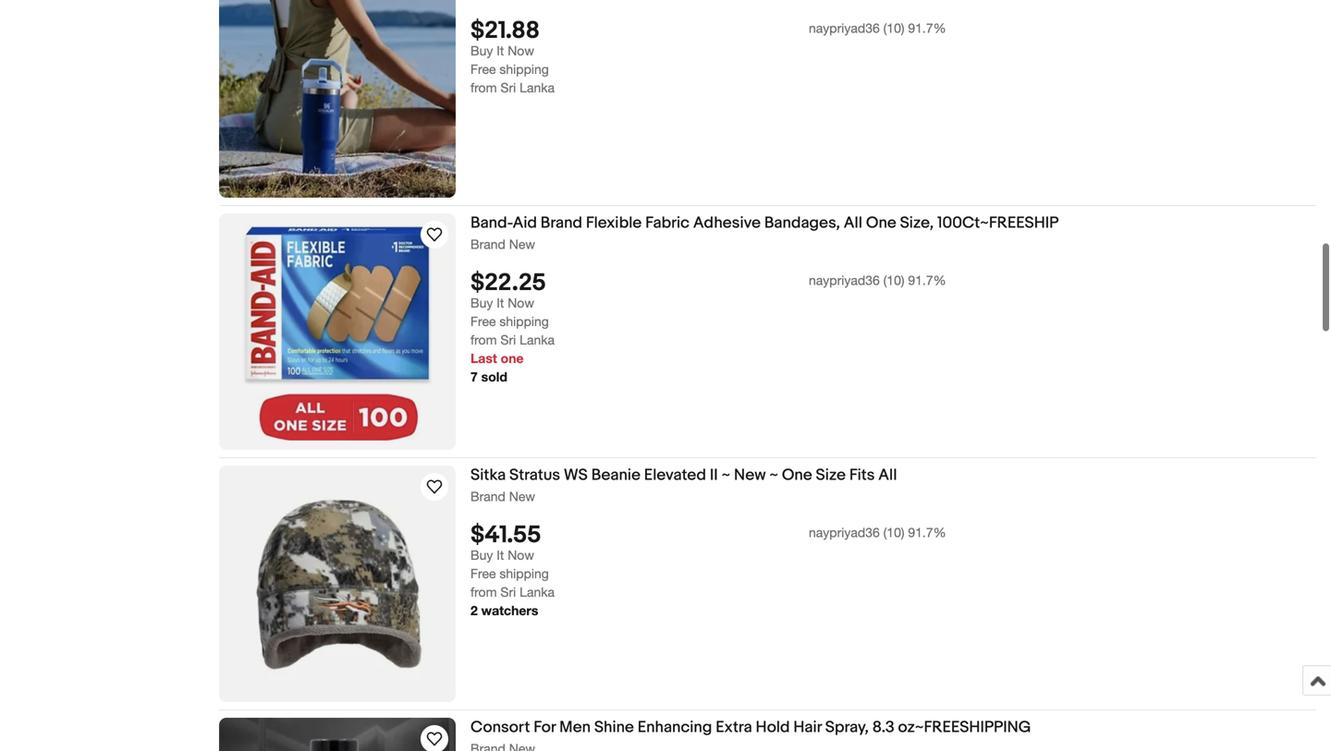 Task type: locate. For each thing, give the bounding box(es) containing it.
1 vertical spatial one
[[782, 460, 813, 480]]

adhesive
[[693, 208, 761, 227]]

watch consort for men shine enhancing extra hold hair spray, 8.3 oz~freeshipping image
[[424, 723, 446, 745]]

brand down band-
[[471, 231, 506, 246]]

sri for naypriyad36 (10) 91.7% buy it now free shipping from sri lanka 2 watchers
[[501, 579, 516, 595]]

0 vertical spatial sri
[[501, 75, 516, 90]]

one inside sitka stratus ws beanie elevated ii ~ new ~ one size fits all brand new
[[782, 460, 813, 480]]

2 lanka from the top
[[520, 327, 555, 342]]

91.7% inside the naypriyad36 (10) 91.7% buy it now free shipping from sri lanka 2 watchers
[[908, 520, 947, 535]]

0 horizontal spatial all
[[844, 208, 863, 227]]

1 vertical spatial free
[[471, 309, 496, 324]]

2 vertical spatial 91.7%
[[908, 520, 947, 535]]

0 vertical spatial naypriyad36
[[809, 15, 880, 30]]

2 vertical spatial it
[[497, 543, 504, 558]]

1 shipping from the top
[[500, 56, 549, 71]]

3 naypriyad36 from the top
[[809, 520, 880, 535]]

100ct~freeship
[[938, 208, 1059, 227]]

size
[[816, 460, 846, 480]]

all
[[844, 208, 863, 227], [879, 460, 897, 480]]

1 now from the top
[[508, 38, 534, 53]]

3 now from the top
[[508, 543, 534, 558]]

2 buy from the top
[[471, 290, 493, 305]]

all right "fits"
[[879, 460, 897, 480]]

from down $21.88
[[471, 75, 497, 90]]

0 vertical spatial lanka
[[520, 75, 555, 90]]

1 horizontal spatial one
[[866, 208, 897, 227]]

brand down consort
[[471, 736, 506, 751]]

2 vertical spatial naypriyad36
[[809, 520, 880, 535]]

0 vertical spatial it
[[497, 38, 504, 53]]

shine
[[594, 713, 634, 732]]

2 shipping from the top
[[500, 309, 549, 324]]

all right bandages,
[[844, 208, 863, 227]]

now
[[508, 38, 534, 53], [508, 290, 534, 305], [508, 543, 534, 558]]

91.7% inside naypriyad36 (10) 91.7% buy it now free shipping from sri lanka last one 7 sold
[[908, 267, 947, 283]]

enhancing
[[638, 713, 712, 732]]

2 from from the top
[[471, 327, 497, 342]]

buy for naypriyad36 (10) 91.7% buy it now free shipping from sri lanka
[[471, 38, 493, 53]]

(10) for naypriyad36 (10) 91.7% buy it now free shipping from sri lanka 2 watchers
[[884, 520, 905, 535]]

1 horizontal spatial all
[[879, 460, 897, 480]]

lanka up one
[[520, 327, 555, 342]]

it for naypriyad36 (10) 91.7% buy it now free shipping from sri lanka 2 watchers
[[497, 543, 504, 558]]

lanka inside naypriyad36 (10) 91.7% buy it now free shipping from sri lanka last one 7 sold
[[520, 327, 555, 342]]

1 sri from the top
[[501, 75, 516, 90]]

one left size,
[[866, 208, 897, 227]]

2 vertical spatial now
[[508, 543, 534, 558]]

from inside naypriyad36 (10) 91.7% buy it now free shipping from sri lanka
[[471, 75, 497, 90]]

now for naypriyad36 (10) 91.7% buy it now free shipping from sri lanka last one 7 sold
[[508, 290, 534, 305]]

1 vertical spatial (10)
[[884, 267, 905, 283]]

from
[[471, 75, 497, 90], [471, 327, 497, 342], [471, 579, 497, 595]]

it inside naypriyad36 (10) 91.7% buy it now free shipping from sri lanka last one 7 sold
[[497, 290, 504, 305]]

consort
[[471, 713, 530, 732]]

0 vertical spatial now
[[508, 38, 534, 53]]

now inside the naypriyad36 (10) 91.7% buy it now free shipping from sri lanka 2 watchers
[[508, 543, 534, 558]]

3 it from the top
[[497, 543, 504, 558]]

2 (10) from the top
[[884, 267, 905, 283]]

1 vertical spatial now
[[508, 290, 534, 305]]

1 vertical spatial buy
[[471, 290, 493, 305]]

1 91.7% from the top
[[908, 15, 947, 30]]

2 vertical spatial shipping
[[500, 561, 549, 576]]

shipping up one
[[500, 309, 549, 324]]

shipping down $21.88
[[500, 56, 549, 71]]

2 vertical spatial free
[[471, 561, 496, 576]]

2 vertical spatial lanka
[[520, 579, 555, 595]]

0 vertical spatial from
[[471, 75, 497, 90]]

now inside naypriyad36 (10) 91.7% buy it now free shipping from sri lanka last one 7 sold
[[508, 290, 534, 305]]

1 vertical spatial all
[[879, 460, 897, 480]]

0 vertical spatial buy
[[471, 38, 493, 53]]

1 from from the top
[[471, 75, 497, 90]]

1 horizontal spatial ~
[[770, 460, 779, 480]]

sri down $21.88
[[501, 75, 516, 90]]

1 it from the top
[[497, 38, 504, 53]]

lanka inside the naypriyad36 (10) 91.7% buy it now free shipping from sri lanka 2 watchers
[[520, 579, 555, 595]]

buy for naypriyad36 (10) 91.7% buy it now free shipping from sri lanka 2 watchers
[[471, 543, 493, 558]]

3 sri from the top
[[501, 579, 516, 595]]

now inside naypriyad36 (10) 91.7% buy it now free shipping from sri lanka
[[508, 38, 534, 53]]

naypriyad36 inside naypriyad36 (10) 91.7% buy it now free shipping from sri lanka
[[809, 15, 880, 30]]

band-
[[471, 208, 513, 227]]

~ right ii
[[722, 460, 731, 480]]

3 (10) from the top
[[884, 520, 905, 535]]

hair
[[794, 713, 822, 732]]

sold
[[481, 364, 508, 379]]

buy inside naypriyad36 (10) 91.7% buy it now free shipping from sri lanka
[[471, 38, 493, 53]]

3 lanka from the top
[[520, 579, 555, 595]]

lanka inside naypriyad36 (10) 91.7% buy it now free shipping from sri lanka
[[520, 75, 555, 90]]

0 vertical spatial (10)
[[884, 15, 905, 30]]

naypriyad36 for naypriyad36 (10) 91.7% buy it now free shipping from sri lanka
[[809, 15, 880, 30]]

hold
[[756, 713, 790, 732]]

watch sitka stratus ws beanie elevated ii ~ new ~ one size fits all image
[[424, 471, 446, 493]]

free inside naypriyad36 (10) 91.7% buy it now free shipping from sri lanka
[[471, 56, 496, 71]]

it inside the naypriyad36 (10) 91.7% buy it now free shipping from sri lanka 2 watchers
[[497, 543, 504, 558]]

2 naypriyad36 from the top
[[809, 267, 880, 283]]

(10) inside naypriyad36 (10) 91.7% buy it now free shipping from sri lanka last one 7 sold
[[884, 267, 905, 283]]

consort for men shine enhancing extra hold hair spray, 8.3 oz~freeshipping link
[[471, 713, 1317, 736]]

91.7%
[[908, 15, 947, 30], [908, 267, 947, 283], [908, 520, 947, 535]]

buy for naypriyad36 (10) 91.7% buy it now free shipping from sri lanka last one 7 sold
[[471, 290, 493, 305]]

from for naypriyad36 (10) 91.7% buy it now free shipping from sri lanka 2 watchers
[[471, 579, 497, 595]]

it inside naypriyad36 (10) 91.7% buy it now free shipping from sri lanka
[[497, 38, 504, 53]]

1 buy from the top
[[471, 38, 493, 53]]

new down consort
[[509, 736, 535, 751]]

free up last
[[471, 309, 496, 324]]

naypriyad36
[[809, 15, 880, 30], [809, 267, 880, 283], [809, 520, 880, 535]]

lanka for naypriyad36 (10) 91.7% buy it now free shipping from sri lanka
[[520, 75, 555, 90]]

lanka down $21.88
[[520, 75, 555, 90]]

shipping up watchers
[[500, 561, 549, 576]]

1 vertical spatial from
[[471, 327, 497, 342]]

sri for naypriyad36 (10) 91.7% buy it now free shipping from sri lanka last one 7 sold
[[501, 327, 516, 342]]

sri up one
[[501, 327, 516, 342]]

~
[[722, 460, 731, 480], [770, 460, 779, 480]]

1 lanka from the top
[[520, 75, 555, 90]]

brand inside sitka stratus ws beanie elevated ii ~ new ~ one size fits all brand new
[[471, 484, 506, 499]]

2 sri from the top
[[501, 327, 516, 342]]

2 91.7% from the top
[[908, 267, 947, 283]]

fabric
[[646, 208, 690, 227]]

free for naypriyad36 (10) 91.7% buy it now free shipping from sri lanka
[[471, 56, 496, 71]]

sri
[[501, 75, 516, 90], [501, 327, 516, 342], [501, 579, 516, 595]]

from inside naypriyad36 (10) 91.7% buy it now free shipping from sri lanka last one 7 sold
[[471, 327, 497, 342]]

3 buy from the top
[[471, 543, 493, 558]]

lanka up watchers
[[520, 579, 555, 595]]

flexible
[[586, 208, 642, 227]]

1 free from the top
[[471, 56, 496, 71]]

ii
[[710, 460, 718, 480]]

(10)
[[884, 15, 905, 30], [884, 267, 905, 283], [884, 520, 905, 535]]

watchers
[[481, 598, 539, 613]]

now for naypriyad36 (10) 91.7% buy it now free shipping from sri lanka
[[508, 38, 534, 53]]

2 vertical spatial (10)
[[884, 520, 905, 535]]

3 shipping from the top
[[500, 561, 549, 576]]

shipping
[[500, 56, 549, 71], [500, 309, 549, 324], [500, 561, 549, 576]]

(10) inside the naypriyad36 (10) 91.7% buy it now free shipping from sri lanka 2 watchers
[[884, 520, 905, 535]]

2 vertical spatial buy
[[471, 543, 493, 558]]

2 it from the top
[[497, 290, 504, 305]]

8.3
[[873, 713, 895, 732]]

one
[[501, 346, 524, 361]]

91.7% for naypriyad36 (10) 91.7% buy it now free shipping from sri lanka
[[908, 15, 947, 30]]

free inside naypriyad36 (10) 91.7% buy it now free shipping from sri lanka last one 7 sold
[[471, 309, 496, 324]]

sri for naypriyad36 (10) 91.7% buy it now free shipping from sri lanka
[[501, 75, 516, 90]]

fits
[[850, 460, 875, 480]]

1 (10) from the top
[[884, 15, 905, 30]]

2 vertical spatial from
[[471, 579, 497, 595]]

sitka stratus ws beanie elevated ii ~ new ~ one size fits all heading
[[471, 460, 897, 480]]

buy inside the naypriyad36 (10) 91.7% buy it now free shipping from sri lanka 2 watchers
[[471, 543, 493, 558]]

from up the 2
[[471, 579, 497, 595]]

new down aid
[[509, 231, 535, 246]]

2 vertical spatial sri
[[501, 579, 516, 595]]

buy
[[471, 38, 493, 53], [471, 290, 493, 305], [471, 543, 493, 558]]

buy inside naypriyad36 (10) 91.7% buy it now free shipping from sri lanka last one 7 sold
[[471, 290, 493, 305]]

shipping inside naypriyad36 (10) 91.7% buy it now free shipping from sri lanka last one 7 sold
[[500, 309, 549, 324]]

sitka stratus ws beanie elevated ii ~ new ~ one size fits all link
[[471, 460, 1317, 483]]

men
[[559, 713, 591, 732]]

for
[[534, 713, 556, 732]]

from up last
[[471, 327, 497, 342]]

0 vertical spatial free
[[471, 56, 496, 71]]

(10) inside naypriyad36 (10) 91.7% buy it now free shipping from sri lanka
[[884, 15, 905, 30]]

1 vertical spatial lanka
[[520, 327, 555, 342]]

shipping inside the naypriyad36 (10) 91.7% buy it now free shipping from sri lanka 2 watchers
[[500, 561, 549, 576]]

0 vertical spatial 91.7%
[[908, 15, 947, 30]]

1 vertical spatial sri
[[501, 327, 516, 342]]

0 vertical spatial all
[[844, 208, 863, 227]]

0 horizontal spatial one
[[782, 460, 813, 480]]

0 vertical spatial shipping
[[500, 56, 549, 71]]

free inside the naypriyad36 (10) 91.7% buy it now free shipping from sri lanka 2 watchers
[[471, 561, 496, 576]]

brand
[[541, 208, 583, 227], [471, 231, 506, 246], [471, 484, 506, 499], [471, 736, 506, 751]]

hot item~ stanley the iceflow 30 oz lapis bpa free insulated straw tumbler image
[[219, 0, 456, 192]]

0 vertical spatial one
[[866, 208, 897, 227]]

extra
[[716, 713, 752, 732]]

1 naypriyad36 from the top
[[809, 15, 880, 30]]

1 vertical spatial 91.7%
[[908, 267, 947, 283]]

free
[[471, 56, 496, 71], [471, 309, 496, 324], [471, 561, 496, 576]]

3 free from the top
[[471, 561, 496, 576]]

3 91.7% from the top
[[908, 520, 947, 535]]

it for naypriyad36 (10) 91.7% buy it now free shipping from sri lanka last one 7 sold
[[497, 290, 504, 305]]

sri inside naypriyad36 (10) 91.7% buy it now free shipping from sri lanka last one 7 sold
[[501, 327, 516, 342]]

2 now from the top
[[508, 290, 534, 305]]

naypriyad36 inside naypriyad36 (10) 91.7% buy it now free shipping from sri lanka last one 7 sold
[[809, 267, 880, 283]]

naypriyad36 inside the naypriyad36 (10) 91.7% buy it now free shipping from sri lanka 2 watchers
[[809, 520, 880, 535]]

new
[[509, 231, 535, 246], [734, 460, 766, 480], [509, 484, 535, 499], [509, 736, 535, 751]]

brand down 'sitka'
[[471, 484, 506, 499]]

~ left "size"
[[770, 460, 779, 480]]

3 from from the top
[[471, 579, 497, 595]]

it
[[497, 38, 504, 53], [497, 290, 504, 305], [497, 543, 504, 558]]

sri inside naypriyad36 (10) 91.7% buy it now free shipping from sri lanka
[[501, 75, 516, 90]]

from inside the naypriyad36 (10) 91.7% buy it now free shipping from sri lanka 2 watchers
[[471, 579, 497, 595]]

91.7% inside naypriyad36 (10) 91.7% buy it now free shipping from sri lanka
[[908, 15, 947, 30]]

lanka for naypriyad36 (10) 91.7% buy it now free shipping from sri lanka last one 7 sold
[[520, 327, 555, 342]]

1 vertical spatial shipping
[[500, 309, 549, 324]]

lanka
[[520, 75, 555, 90], [520, 327, 555, 342], [520, 579, 555, 595]]

1 vertical spatial it
[[497, 290, 504, 305]]

1 vertical spatial naypriyad36
[[809, 267, 880, 283]]

one
[[866, 208, 897, 227], [782, 460, 813, 480]]

shipping for naypriyad36 (10) 91.7% buy it now free shipping from sri lanka last one 7 sold
[[500, 309, 549, 324]]

shipping inside naypriyad36 (10) 91.7% buy it now free shipping from sri lanka
[[500, 56, 549, 71]]

free up the 2
[[471, 561, 496, 576]]

new inside consort for men shine enhancing extra hold hair spray, 8.3 oz~freeshipping brand new
[[509, 736, 535, 751]]

sri inside the naypriyad36 (10) 91.7% buy it now free shipping from sri lanka 2 watchers
[[501, 579, 516, 595]]

0 horizontal spatial ~
[[722, 460, 731, 480]]

from for naypriyad36 (10) 91.7% buy it now free shipping from sri lanka
[[471, 75, 497, 90]]

2 free from the top
[[471, 309, 496, 324]]

band-aid brand flexible fabric adhesive bandages, all one size, 100ct~freeship heading
[[471, 208, 1059, 227]]

sri up watchers
[[501, 579, 516, 595]]

free down $21.88
[[471, 56, 496, 71]]

one left "size"
[[782, 460, 813, 480]]



Task type: vqa. For each thing, say whether or not it's contained in the screenshot.
NASATEK Foam Core Reflective Insulation Garage Door White Foil 21IN x 9ft Roll 'image' on the right
no



Task type: describe. For each thing, give the bounding box(es) containing it.
consort for men shine enhancing extra hold hair spray, 8.3 oz~freeshipping image
[[219, 713, 456, 752]]

2 ~ from the left
[[770, 460, 779, 480]]

one inside band-aid brand flexible fabric adhesive bandages, all one size, 100ct~freeship brand new
[[866, 208, 897, 227]]

naypriyad36 (10) 91.7% buy it now free shipping from sri lanka last one 7 sold
[[471, 267, 947, 379]]

91.7% for naypriyad36 (10) 91.7% buy it now free shipping from sri lanka 2 watchers
[[908, 520, 947, 535]]

consort for men shine enhancing extra hold hair spray, 8.3 oz~freeshipping brand new
[[471, 713, 1031, 751]]

$21.88
[[471, 11, 540, 40]]

size,
[[900, 208, 934, 227]]

shipping for naypriyad36 (10) 91.7% buy it now free shipping from sri lanka
[[500, 56, 549, 71]]

beanie
[[592, 460, 641, 480]]

all inside sitka stratus ws beanie elevated ii ~ new ~ one size fits all brand new
[[879, 460, 897, 480]]

$22.25
[[471, 264, 546, 292]]

1 ~ from the left
[[722, 460, 731, 480]]

(10) for naypriyad36 (10) 91.7% buy it now free shipping from sri lanka
[[884, 15, 905, 30]]

naypriyad36 (10) 91.7% buy it now free shipping from sri lanka 2 watchers
[[471, 520, 947, 613]]

shipping for naypriyad36 (10) 91.7% buy it now free shipping from sri lanka 2 watchers
[[500, 561, 549, 576]]

from for naypriyad36 (10) 91.7% buy it now free shipping from sri lanka last one 7 sold
[[471, 327, 497, 342]]

watch band-aid brand flexible fabric adhesive bandages, all one size, 100ct~freeship image
[[424, 218, 446, 240]]

oz~freeshipping
[[898, 713, 1031, 732]]

brand right aid
[[541, 208, 583, 227]]

lanka for naypriyad36 (10) 91.7% buy it now free shipping from sri lanka 2 watchers
[[520, 579, 555, 595]]

ws
[[564, 460, 588, 480]]

new down stratus
[[509, 484, 535, 499]]

(10) for naypriyad36 (10) 91.7% buy it now free shipping from sri lanka last one 7 sold
[[884, 267, 905, 283]]

brand inside consort for men shine enhancing extra hold hair spray, 8.3 oz~freeshipping brand new
[[471, 736, 506, 751]]

it for naypriyad36 (10) 91.7% buy it now free shipping from sri lanka
[[497, 38, 504, 53]]

aid
[[513, 208, 537, 227]]

band-aid brand flexible fabric adhesive bandages, all one size, 100ct~freeship brand new
[[471, 208, 1059, 246]]

$41.55
[[471, 516, 541, 545]]

new right ii
[[734, 460, 766, 480]]

band-aid brand flexible fabric adhesive bandages, all one size, 100ct~freeship link
[[471, 208, 1317, 231]]

band-aid brand flexible fabric adhesive bandages, all one size, 100ct~freeship image
[[219, 208, 456, 445]]

2
[[471, 598, 478, 613]]

sitka stratus ws beanie elevated ii ~ new ~ one size fits all image
[[219, 460, 456, 697]]

91.7% for naypriyad36 (10) 91.7% buy it now free shipping from sri lanka last one 7 sold
[[908, 267, 947, 283]]

elevated
[[644, 460, 707, 480]]

naypriyad36 for naypriyad36 (10) 91.7% buy it now free shipping from sri lanka last one 7 sold
[[809, 267, 880, 283]]

new inside band-aid brand flexible fabric adhesive bandages, all one size, 100ct~freeship brand new
[[509, 231, 535, 246]]

sitka
[[471, 460, 506, 480]]

7
[[471, 364, 478, 379]]

spray,
[[826, 713, 869, 732]]

free for naypriyad36 (10) 91.7% buy it now free shipping from sri lanka last one 7 sold
[[471, 309, 496, 324]]

consort for men shine enhancing extra hold hair spray, 8.3 oz~freeshipping heading
[[471, 713, 1031, 732]]

naypriyad36 for naypriyad36 (10) 91.7% buy it now free shipping from sri lanka 2 watchers
[[809, 520, 880, 535]]

naypriyad36 (10) 91.7% buy it now free shipping from sri lanka
[[471, 15, 947, 90]]

bandages,
[[765, 208, 841, 227]]

sitka stratus ws beanie elevated ii ~ new ~ one size fits all brand new
[[471, 460, 897, 499]]

last
[[471, 346, 497, 361]]

now for naypriyad36 (10) 91.7% buy it now free shipping from sri lanka 2 watchers
[[508, 543, 534, 558]]

free for naypriyad36 (10) 91.7% buy it now free shipping from sri lanka 2 watchers
[[471, 561, 496, 576]]

stratus
[[510, 460, 560, 480]]

all inside band-aid brand flexible fabric adhesive bandages, all one size, 100ct~freeship brand new
[[844, 208, 863, 227]]



